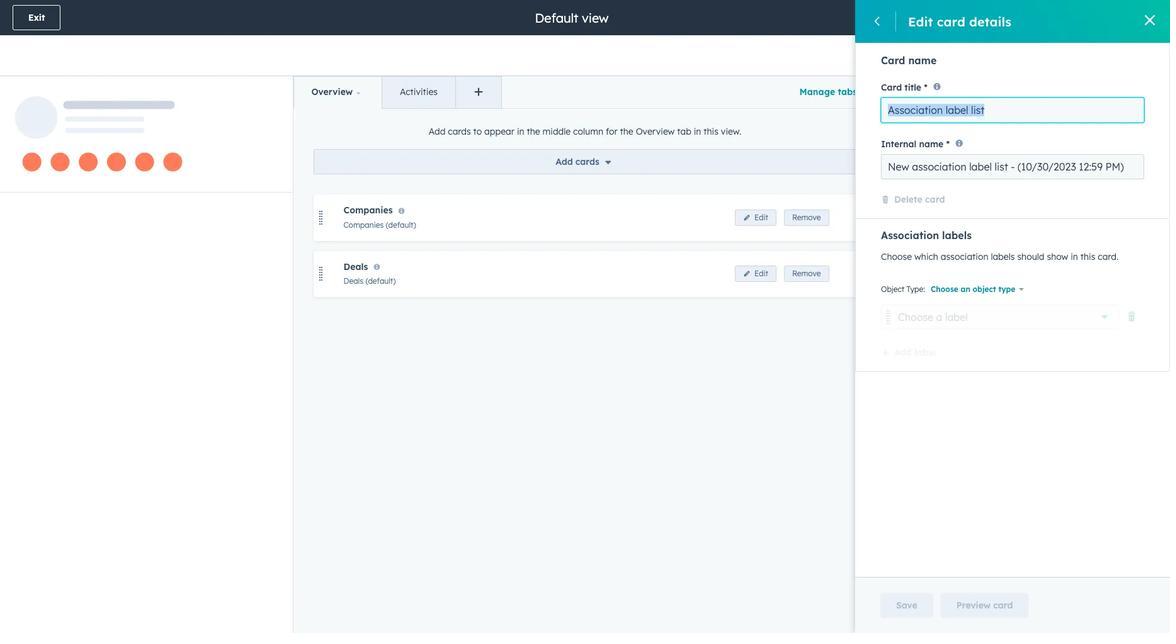 Task type: describe. For each thing, give the bounding box(es) containing it.
name for internal name
[[920, 138, 944, 150]]

deals (default)
[[344, 277, 396, 286]]

Internal name text field
[[882, 154, 1145, 179]]

2 the from the left
[[620, 126, 634, 138]]

remove button for deals
[[785, 266, 830, 283]]

remove for companies
[[793, 213, 821, 223]]

card name
[[882, 54, 937, 67]]

exit button
[[13, 5, 61, 30]]

edit for companies
[[755, 213, 769, 223]]

overview inside 'button'
[[312, 86, 353, 98]]

name for card name
[[909, 54, 937, 67]]

choose for choose an object type
[[931, 285, 959, 294]]

preview card button
[[941, 594, 1029, 619]]

edit card details
[[909, 14, 1012, 29]]

1 vertical spatial this
[[1081, 251, 1096, 263]]

internal name
[[882, 138, 944, 150]]

remove for deals
[[793, 269, 821, 279]]

save button for save
[[1007, 5, 1060, 30]]

0 vertical spatial this
[[704, 126, 719, 138]]

delete card button
[[882, 193, 946, 208]]

type
[[999, 285, 1016, 294]]

companies for companies
[[344, 205, 393, 216]]

activities
[[400, 86, 438, 98]]

deals for deals (default)
[[344, 277, 364, 286]]

cards for add cards
[[576, 156, 600, 168]]

and
[[1107, 12, 1124, 23]]

page section element
[[0, 0, 1171, 76]]

to
[[474, 126, 482, 138]]

go to previous screen image
[[873, 16, 884, 28]]

edit button for companies
[[735, 210, 777, 226]]

save for preview card
[[897, 601, 918, 612]]

save and exit
[[1083, 12, 1142, 23]]

for
[[606, 126, 618, 138]]

:
[[924, 285, 926, 294]]

card for card title
[[882, 82, 902, 93]]

overview button
[[294, 77, 382, 109]]

exit
[[28, 12, 45, 23]]

(default) for companies
[[386, 220, 416, 230]]

cards for add cards to appear in the middle column for the overview tab in this view.
[[448, 126, 471, 138]]

card for delete
[[926, 194, 946, 205]]

save inside 'button'
[[1083, 12, 1104, 23]]

2 horizontal spatial in
[[1071, 251, 1079, 263]]

card for card name
[[882, 54, 906, 67]]

appear
[[485, 126, 515, 138]]

exit
[[1126, 12, 1142, 23]]

0 vertical spatial edit
[[909, 14, 934, 29]]

add cards to appear in the middle column for the overview tab in this view.
[[429, 126, 742, 138]]

edit for deals
[[755, 269, 769, 279]]

internal
[[882, 138, 917, 150]]

title
[[905, 82, 922, 93]]

save and exit button
[[1067, 5, 1158, 30]]

an
[[961, 285, 971, 294]]

companies (default)
[[344, 220, 416, 230]]

none field inside page section element
[[534, 9, 613, 26]]

middle
[[543, 126, 571, 138]]

add cards
[[556, 156, 600, 168]]

card for edit
[[937, 14, 966, 29]]

1 the from the left
[[527, 126, 540, 138]]



Task type: locate. For each thing, give the bounding box(es) containing it.
2 vertical spatial edit
[[755, 269, 769, 279]]

card
[[882, 54, 906, 67], [882, 82, 902, 93]]

0 horizontal spatial add
[[429, 126, 446, 138]]

1 horizontal spatial add
[[556, 156, 573, 168]]

card left title
[[882, 82, 902, 93]]

the left middle
[[527, 126, 540, 138]]

0 vertical spatial card
[[937, 14, 966, 29]]

should
[[1018, 251, 1045, 263]]

card inside delete card button
[[926, 194, 946, 205]]

delete card
[[895, 194, 946, 205]]

remove button for companies
[[785, 210, 830, 226]]

2 horizontal spatial save
[[1083, 12, 1104, 23]]

object
[[973, 285, 997, 294]]

1 vertical spatial name
[[920, 138, 944, 150]]

edit button
[[735, 210, 777, 226], [735, 266, 777, 283]]

name right internal
[[920, 138, 944, 150]]

1 vertical spatial (default)
[[366, 277, 396, 286]]

0 horizontal spatial overview
[[312, 86, 353, 98]]

preview card
[[957, 601, 1013, 612]]

card left the details
[[937, 14, 966, 29]]

0 vertical spatial save button
[[1007, 5, 1060, 30]]

save for save and exit
[[1023, 12, 1044, 23]]

0 horizontal spatial in
[[517, 126, 525, 138]]

1 remove from the top
[[793, 213, 821, 223]]

deals
[[344, 261, 368, 273], [344, 277, 364, 286]]

details
[[970, 14, 1012, 29]]

0 vertical spatial card
[[882, 54, 906, 67]]

1 vertical spatial choose
[[931, 285, 959, 294]]

save button inside page section element
[[1007, 5, 1060, 30]]

0 horizontal spatial save
[[897, 601, 918, 612]]

0 horizontal spatial choose
[[882, 251, 912, 263]]

labels up 'association'
[[943, 229, 972, 242]]

add left to
[[429, 126, 446, 138]]

1 vertical spatial remove
[[793, 269, 821, 279]]

1 remove button from the top
[[785, 210, 830, 226]]

column
[[573, 126, 604, 138]]

1 horizontal spatial this
[[1081, 251, 1096, 263]]

add
[[429, 126, 446, 138], [556, 156, 573, 168]]

cards left to
[[448, 126, 471, 138]]

1 horizontal spatial the
[[620, 126, 634, 138]]

(default) for deals
[[366, 277, 396, 286]]

in right appear
[[517, 126, 525, 138]]

add down middle
[[556, 156, 573, 168]]

1 deals from the top
[[344, 261, 368, 273]]

save
[[1023, 12, 1044, 23], [1083, 12, 1104, 23], [897, 601, 918, 612]]

1 card from the top
[[882, 54, 906, 67]]

cards
[[448, 126, 471, 138], [576, 156, 600, 168]]

in
[[517, 126, 525, 138], [694, 126, 702, 138], [1071, 251, 1079, 263]]

association labels
[[882, 229, 972, 242]]

1 horizontal spatial choose
[[931, 285, 959, 294]]

2 edit button from the top
[[735, 266, 777, 283]]

tabs
[[838, 86, 858, 98]]

tab
[[678, 126, 692, 138]]

1 vertical spatial card
[[882, 82, 902, 93]]

show
[[1048, 251, 1069, 263]]

0 vertical spatial add
[[429, 126, 446, 138]]

card up "card title"
[[882, 54, 906, 67]]

view.
[[721, 126, 742, 138]]

association
[[941, 251, 989, 263]]

0 vertical spatial overview
[[312, 86, 353, 98]]

1 companies from the top
[[344, 205, 393, 216]]

name up title
[[909, 54, 937, 67]]

0 vertical spatial choose
[[882, 251, 912, 263]]

0 horizontal spatial cards
[[448, 126, 471, 138]]

add cards button
[[313, 150, 857, 175]]

choose right :
[[931, 285, 959, 294]]

deals for deals
[[344, 261, 368, 273]]

name
[[909, 54, 937, 67], [920, 138, 944, 150]]

the right for
[[620, 126, 634, 138]]

in right tab
[[694, 126, 702, 138]]

2 deals from the top
[[344, 277, 364, 286]]

2 remove button from the top
[[785, 266, 830, 283]]

0 vertical spatial labels
[[943, 229, 972, 242]]

companies for companies (default)
[[344, 220, 384, 230]]

card inside preview card button
[[994, 601, 1013, 612]]

activities button
[[382, 77, 456, 109]]

1 horizontal spatial save button
[[1007, 5, 1060, 30]]

card right preview
[[994, 601, 1013, 612]]

1 vertical spatial overview
[[636, 126, 675, 138]]

in right show
[[1071, 251, 1079, 263]]

choose an object type button
[[926, 280, 1030, 300]]

choose an object type
[[931, 285, 1016, 294]]

choose for choose which association labels should show in this card.
[[882, 251, 912, 263]]

save button
[[1007, 5, 1060, 30], [881, 594, 934, 619]]

1 horizontal spatial labels
[[991, 251, 1015, 263]]

companies
[[344, 205, 393, 216], [344, 220, 384, 230]]

0 horizontal spatial the
[[527, 126, 540, 138]]

deals up deals (default)
[[344, 261, 368, 273]]

edit
[[909, 14, 934, 29], [755, 213, 769, 223], [755, 269, 769, 279]]

this
[[704, 126, 719, 138], [1081, 251, 1096, 263]]

0 vertical spatial (default)
[[386, 220, 416, 230]]

preview
[[957, 601, 991, 612]]

cards down column
[[576, 156, 600, 168]]

close image
[[1146, 15, 1156, 25]]

labels
[[943, 229, 972, 242], [991, 251, 1015, 263]]

0 horizontal spatial this
[[704, 126, 719, 138]]

2 vertical spatial card
[[994, 601, 1013, 612]]

2 remove from the top
[[793, 269, 821, 279]]

choose
[[882, 251, 912, 263], [931, 285, 959, 294]]

1 vertical spatial cards
[[576, 156, 600, 168]]

1 vertical spatial deals
[[344, 277, 364, 286]]

None field
[[534, 9, 613, 26]]

1 vertical spatial edit
[[755, 213, 769, 223]]

0 vertical spatial remove
[[793, 213, 821, 223]]

card
[[937, 14, 966, 29], [926, 194, 946, 205], [994, 601, 1013, 612]]

0 horizontal spatial labels
[[943, 229, 972, 242]]

2 companies from the top
[[344, 220, 384, 230]]

add for add cards
[[556, 156, 573, 168]]

companies up companies (default)
[[344, 205, 393, 216]]

deals down companies (default)
[[344, 277, 364, 286]]

(default)
[[386, 220, 416, 230], [366, 277, 396, 286]]

choose inside choose an object type popup button
[[931, 285, 959, 294]]

this left card.
[[1081, 251, 1096, 263]]

1 horizontal spatial cards
[[576, 156, 600, 168]]

association
[[882, 229, 940, 242]]

0 vertical spatial edit button
[[735, 210, 777, 226]]

0 vertical spatial companies
[[344, 205, 393, 216]]

remove button
[[785, 210, 830, 226], [785, 266, 830, 283]]

1 vertical spatial add
[[556, 156, 573, 168]]

1 vertical spatial labels
[[991, 251, 1015, 263]]

cards inside popup button
[[576, 156, 600, 168]]

2 card from the top
[[882, 82, 902, 93]]

0 vertical spatial name
[[909, 54, 937, 67]]

Card title text field
[[882, 98, 1145, 123]]

manage tabs button
[[789, 76, 877, 108]]

object
[[882, 285, 905, 294]]

1 vertical spatial companies
[[344, 220, 384, 230]]

labels left 'should'
[[991, 251, 1015, 263]]

add inside popup button
[[556, 156, 573, 168]]

card title
[[882, 82, 922, 93]]

navigation containing overview
[[293, 76, 502, 109]]

overview
[[312, 86, 353, 98], [636, 126, 675, 138]]

delete
[[895, 194, 923, 205]]

card for preview
[[994, 601, 1013, 612]]

1 horizontal spatial overview
[[636, 126, 675, 138]]

save button for preview
[[881, 594, 934, 619]]

0 vertical spatial deals
[[344, 261, 368, 273]]

1 horizontal spatial in
[[694, 126, 702, 138]]

0 vertical spatial remove button
[[785, 210, 830, 226]]

1 vertical spatial card
[[926, 194, 946, 205]]

add for add cards to appear in the middle column for the overview tab in this view.
[[429, 126, 446, 138]]

manage tabs
[[800, 86, 858, 98]]

1 vertical spatial save button
[[881, 594, 934, 619]]

edit button for deals
[[735, 266, 777, 283]]

this left view. at right
[[704, 126, 719, 138]]

1 edit button from the top
[[735, 210, 777, 226]]

1 vertical spatial edit button
[[735, 266, 777, 283]]

the
[[527, 126, 540, 138], [620, 126, 634, 138]]

0 vertical spatial cards
[[448, 126, 471, 138]]

type
[[907, 285, 924, 294]]

navigation
[[293, 76, 502, 109]]

choose down association
[[882, 251, 912, 263]]

companies up deals (default)
[[344, 220, 384, 230]]

choose which association labels should show in this card.
[[882, 251, 1119, 263]]

object type :
[[882, 285, 926, 294]]

which
[[915, 251, 939, 263]]

remove
[[793, 213, 821, 223], [793, 269, 821, 279]]

1 vertical spatial remove button
[[785, 266, 830, 283]]

card right delete
[[926, 194, 946, 205]]

card.
[[1098, 251, 1119, 263]]

0 horizontal spatial save button
[[881, 594, 934, 619]]

1 horizontal spatial save
[[1023, 12, 1044, 23]]

manage
[[800, 86, 836, 98]]



Task type: vqa. For each thing, say whether or not it's contained in the screenshot.
THE 'GAREBEAR ORLANDO' Image
no



